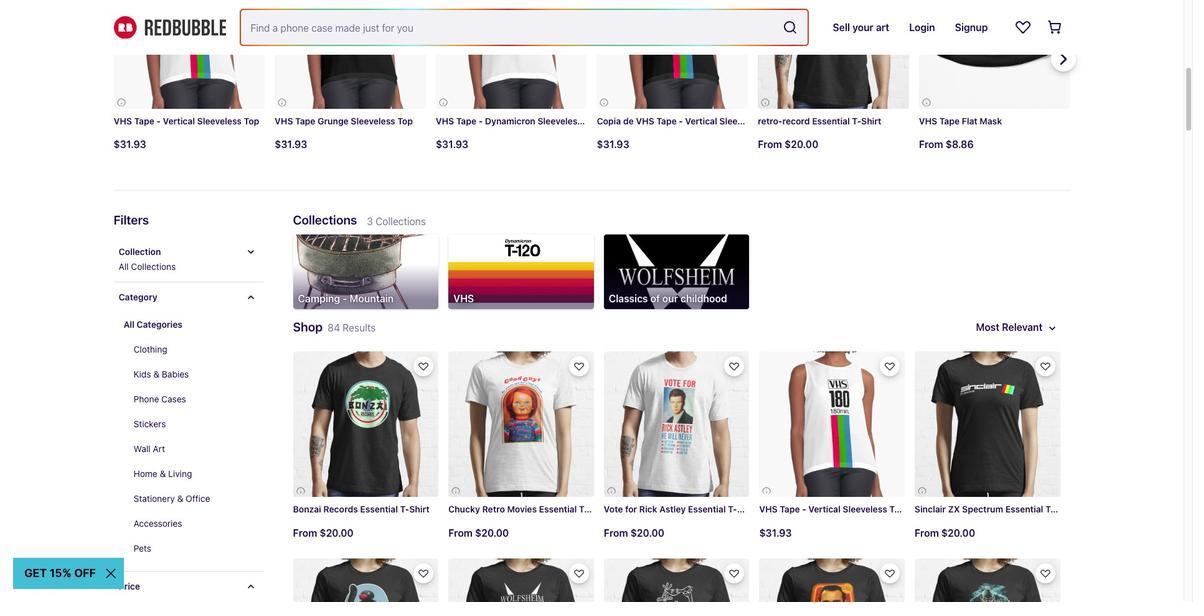 Task type: vqa. For each thing, say whether or not it's contained in the screenshot.
High
no



Task type: locate. For each thing, give the bounding box(es) containing it.
living
[[168, 469, 192, 480]]

all down category
[[124, 320, 134, 330]]

$20.00 for zx
[[941, 528, 975, 539]]

mask
[[980, 116, 1002, 126]]

copia
[[597, 116, 621, 126]]

wall art
[[134, 444, 165, 455]]

from for vote
[[604, 528, 628, 539]]

&
[[153, 370, 159, 380], [160, 469, 166, 480], [177, 494, 183, 505]]

camping - mountain button
[[293, 235, 438, 310]]

None field
[[241, 10, 808, 45]]

essential right spectrum
[[1005, 504, 1043, 515]]

1 vertical spatial vhs tape - vertical sleeveless top image
[[759, 352, 905, 498]]

1 vertical spatial all
[[124, 320, 134, 330]]

chucky retro movies essential t-shirt image
[[448, 352, 594, 498]]

$31.93 for "copia de vhs tape - vertical sleeveless top" image
[[597, 139, 629, 150]]

1 horizontal spatial vhs tape - vertical sleeveless top
[[759, 504, 905, 515]]

camping - mountain
[[298, 294, 394, 305]]

from $20.00 for for
[[604, 528, 664, 539]]

from for vhs
[[919, 139, 943, 150]]

0 vertical spatial vhs tape - vertical sleeveless top
[[114, 116, 259, 126]]

2 vertical spatial &
[[177, 494, 183, 505]]

3 collections
[[367, 216, 426, 228]]

$20.00 for retro
[[475, 528, 509, 539]]

tape
[[134, 116, 154, 126], [295, 116, 315, 126], [456, 116, 476, 126], [656, 116, 677, 126], [940, 116, 960, 126], [780, 504, 800, 515]]

top
[[244, 116, 259, 126], [397, 116, 413, 126], [584, 116, 600, 126], [766, 116, 782, 126], [889, 504, 905, 515]]

2 horizontal spatial vertical
[[808, 504, 841, 515]]

from for chucky
[[448, 528, 473, 539]]

kids & babies
[[134, 370, 189, 380]]

$20.00 down "zx"
[[941, 528, 975, 539]]

category button
[[114, 283, 263, 313]]

1 vertical spatial vhs tape - vertical sleeveless top
[[759, 504, 905, 515]]

vhs tape - vertical sleeveless top image
[[114, 0, 265, 109], [759, 352, 905, 498]]

rick
[[639, 504, 657, 515]]

from for sinclair
[[915, 528, 939, 539]]

collections for all collections
[[131, 262, 176, 272]]

from
[[758, 139, 782, 150], [919, 139, 943, 150], [293, 528, 317, 539], [448, 528, 473, 539], [604, 528, 628, 539], [915, 528, 939, 539]]

categories
[[137, 320, 182, 330]]

84 results element
[[94, 211, 1090, 603]]

$20.00 down retro
[[475, 528, 509, 539]]

0 horizontal spatial collections
[[131, 262, 176, 272]]

& for stationery
[[177, 494, 183, 505]]

from $20.00 for record
[[758, 139, 818, 150]]

retro
[[482, 504, 505, 515]]

$31.93
[[114, 139, 146, 150], [275, 139, 307, 150], [436, 139, 468, 150], [597, 139, 629, 150], [759, 528, 792, 539]]

from $20.00 down bonzai
[[293, 528, 354, 539]]

from down chucky
[[448, 528, 473, 539]]

sleeveless
[[197, 116, 242, 126], [351, 116, 395, 126], [538, 116, 582, 126], [719, 116, 764, 126], [843, 504, 887, 515]]

from $20.00 for zx
[[915, 528, 975, 539]]

phone cases button
[[124, 388, 263, 413]]

$20.00 down records
[[320, 528, 354, 539]]

0 horizontal spatial vhs tape - vertical sleeveless top
[[114, 116, 259, 126]]

from down vote
[[604, 528, 628, 539]]

stationery & office
[[134, 494, 210, 505]]

collections
[[293, 213, 357, 228], [376, 216, 426, 228], [131, 262, 176, 272]]

all inside button
[[124, 320, 134, 330]]

sinclair
[[915, 504, 946, 515]]

essential right the astley
[[688, 504, 726, 515]]

all for all collections
[[119, 262, 129, 272]]

home & living button
[[124, 462, 263, 487]]

filters element
[[114, 211, 263, 603]]

essential
[[812, 116, 850, 126], [360, 504, 398, 515], [539, 504, 577, 515], [688, 504, 726, 515], [1005, 504, 1043, 515]]

sinclair zx spectrum essential t-shirt
[[915, 504, 1075, 515]]

$8.86
[[946, 139, 974, 150]]

classics of our childhood
[[609, 294, 727, 305]]

from $20.00
[[758, 139, 818, 150], [293, 528, 354, 539], [448, 528, 509, 539], [604, 528, 664, 539], [915, 528, 975, 539]]

& right kids
[[153, 370, 159, 380]]

1 horizontal spatial vhs tape - vertical sleeveless top image
[[759, 352, 905, 498]]

filters
[[114, 213, 149, 228]]

from down 'sinclair'
[[915, 528, 939, 539]]

from $20.00 down record
[[758, 139, 818, 150]]

all categories button
[[114, 313, 263, 338]]

& left office
[[177, 494, 183, 505]]

all categories
[[124, 320, 182, 330]]

vertical
[[163, 116, 195, 126], [685, 116, 717, 126], [808, 504, 841, 515]]

0 vertical spatial all
[[119, 262, 129, 272]]

from $20.00 down "zx"
[[915, 528, 975, 539]]

classics
[[609, 294, 648, 305]]

mountain
[[350, 294, 394, 305]]

zx
[[948, 504, 960, 515]]

collections left 3
[[293, 213, 357, 228]]

vhs
[[114, 116, 132, 126], [275, 116, 293, 126], [436, 116, 454, 126], [636, 116, 654, 126], [919, 116, 937, 126], [453, 294, 474, 305], [759, 504, 778, 515]]

flat
[[962, 116, 978, 126]]

stickers button
[[124, 413, 263, 437]]

stationery & office button
[[124, 487, 263, 512]]

all collections
[[119, 262, 176, 272]]

our
[[662, 294, 678, 305]]

essential right record
[[812, 116, 850, 126]]

from down bonzai
[[293, 528, 317, 539]]

$20.00 down record
[[785, 139, 818, 150]]

results
[[343, 323, 376, 334]]

from $20.00 down chucky
[[448, 528, 509, 539]]

-
[[157, 116, 161, 126], [479, 116, 483, 126], [679, 116, 683, 126], [343, 294, 347, 305], [802, 504, 806, 515]]

vote
[[604, 504, 623, 515]]

1 vertical spatial &
[[160, 469, 166, 480]]

all
[[119, 262, 129, 272], [124, 320, 134, 330]]

shop 84 results
[[293, 320, 376, 335]]

babies
[[162, 370, 189, 380]]

record
[[782, 116, 810, 126]]

collection
[[119, 247, 161, 257]]

collections for 3 collections
[[376, 216, 426, 228]]

collections down collection
[[131, 262, 176, 272]]

vhs tape - vertical sleeveless top
[[114, 116, 259, 126], [759, 504, 905, 515]]

shirt
[[861, 116, 881, 126], [409, 504, 429, 515], [588, 504, 608, 515], [737, 504, 757, 515], [1055, 504, 1075, 515]]

collections right 3
[[376, 216, 426, 228]]

2 horizontal spatial collections
[[376, 216, 426, 228]]

& inside button
[[177, 494, 183, 505]]

stationery
[[134, 494, 175, 505]]

t-
[[852, 116, 861, 126], [400, 504, 409, 515], [579, 504, 588, 515], [728, 504, 737, 515], [1045, 504, 1055, 515]]

astley
[[660, 504, 686, 515]]

vhs tape grunge sleeveless top
[[275, 116, 413, 126]]

from down retro-
[[758, 139, 782, 150]]

from left the $8.86
[[919, 139, 943, 150]]

phone
[[134, 394, 159, 405]]

$20.00
[[785, 139, 818, 150], [320, 528, 354, 539], [475, 528, 509, 539], [630, 528, 664, 539], [941, 528, 975, 539]]

accessories button
[[124, 512, 263, 537]]

from $20.00 down for
[[604, 528, 664, 539]]

Search term search field
[[241, 10, 778, 45]]

$20.00 down rick
[[630, 528, 664, 539]]

0 vertical spatial &
[[153, 370, 159, 380]]

all down collection
[[119, 262, 129, 272]]

camping
[[298, 294, 340, 305]]

& for kids
[[153, 370, 159, 380]]

vote for rick astley essential t-shirt image
[[604, 352, 749, 498]]

0 horizontal spatial vhs tape - vertical sleeveless top image
[[114, 0, 265, 109]]

childhood
[[681, 294, 727, 305]]

from $20.00 for retro
[[448, 528, 509, 539]]

$31.93 inside 84 results "element"
[[759, 528, 792, 539]]

shop
[[293, 320, 323, 335]]

& right 'home'
[[160, 469, 166, 480]]

1 horizontal spatial collections
[[293, 213, 357, 228]]

bonzai
[[293, 504, 321, 515]]

essential right movies
[[539, 504, 577, 515]]

vhs tape - dynamicron sleeveless top image
[[436, 0, 587, 109]]

collections inside filters element
[[131, 262, 176, 272]]

price button
[[114, 573, 263, 602]]

accessories
[[134, 519, 182, 530]]



Task type: describe. For each thing, give the bounding box(es) containing it.
vhs tape grunge sleeveless top image
[[275, 0, 426, 109]]

home & living
[[134, 469, 192, 480]]

$20.00 for for
[[630, 528, 664, 539]]

records
[[323, 504, 358, 515]]

art
[[153, 444, 165, 455]]

vhs tape flat mask image
[[919, 0, 1070, 109]]

essential right records
[[360, 504, 398, 515]]

spectrum
[[962, 504, 1003, 515]]

$20.00 for record
[[785, 139, 818, 150]]

cases
[[161, 394, 186, 405]]

classics of our childhood button
[[604, 235, 749, 310]]

vhs tape flat mask
[[919, 116, 1002, 126]]

redbubble logo image
[[114, 16, 226, 39]]

copia de vhs tape - vertical sleeveless top
[[597, 116, 782, 126]]

tape inside 84 results "element"
[[780, 504, 800, 515]]

sinclair zx spectrum essential t-shirt image
[[915, 352, 1060, 498]]

& for home
[[160, 469, 166, 480]]

dynamicron
[[485, 116, 535, 126]]

from $8.86
[[919, 139, 974, 150]]

$31.93 for vhs tape grunge sleeveless top image
[[275, 139, 307, 150]]

from $20.00 for records
[[293, 528, 354, 539]]

pets
[[134, 544, 151, 554]]

$20.00 for records
[[320, 528, 354, 539]]

grunge
[[318, 116, 349, 126]]

kids & babies button
[[124, 363, 263, 388]]

wall art button
[[124, 437, 263, 462]]

price
[[119, 582, 140, 592]]

$31.93 for vhs tape - dynamicron sleeveless top image
[[436, 139, 468, 150]]

clothing
[[134, 345, 167, 355]]

for
[[625, 504, 637, 515]]

clothing button
[[124, 338, 263, 363]]

chucky retro movies essential t-shirt
[[448, 504, 608, 515]]

from for retro-
[[758, 139, 782, 150]]

retro-record essential t-shirt
[[758, 116, 881, 126]]

chucky
[[448, 504, 480, 515]]

kids
[[134, 370, 151, 380]]

home
[[134, 469, 157, 480]]

category
[[119, 292, 157, 303]]

1 horizontal spatial vertical
[[685, 116, 717, 126]]

de
[[623, 116, 634, 126]]

vhs tape - vertical sleeveless top inside 84 results "element"
[[759, 504, 905, 515]]

- inside button
[[343, 294, 347, 305]]

top inside 84 results "element"
[[889, 504, 905, 515]]

retro-record essential t-shirt image
[[758, 0, 909, 109]]

pets button
[[124, 537, 263, 562]]

0 horizontal spatial vertical
[[163, 116, 195, 126]]

0 vertical spatial vhs tape - vertical sleeveless top image
[[114, 0, 265, 109]]

all for all categories
[[124, 320, 134, 330]]

of
[[650, 294, 660, 305]]

vhs tape - dynamicron sleeveless top
[[436, 116, 600, 126]]

84
[[328, 323, 340, 334]]

vote for rick astley essential t-shirt
[[604, 504, 757, 515]]

vhs button
[[448, 235, 594, 310]]

from for bonzai
[[293, 528, 317, 539]]

sleeveless inside 84 results "element"
[[843, 504, 887, 515]]

vhs inside "button"
[[453, 294, 474, 305]]

wall
[[134, 444, 150, 455]]

office
[[186, 494, 210, 505]]

copia de vhs tape - vertical sleeveless top image
[[597, 0, 748, 109]]

stickers
[[134, 419, 166, 430]]

bonzai records essential t-shirt image
[[293, 352, 438, 498]]

movies
[[507, 504, 537, 515]]

vertical inside 84 results "element"
[[808, 504, 841, 515]]

3
[[367, 216, 373, 228]]

bonzai records essential t-shirt
[[293, 504, 429, 515]]

retro-
[[758, 116, 782, 126]]

phone cases
[[134, 394, 186, 405]]



